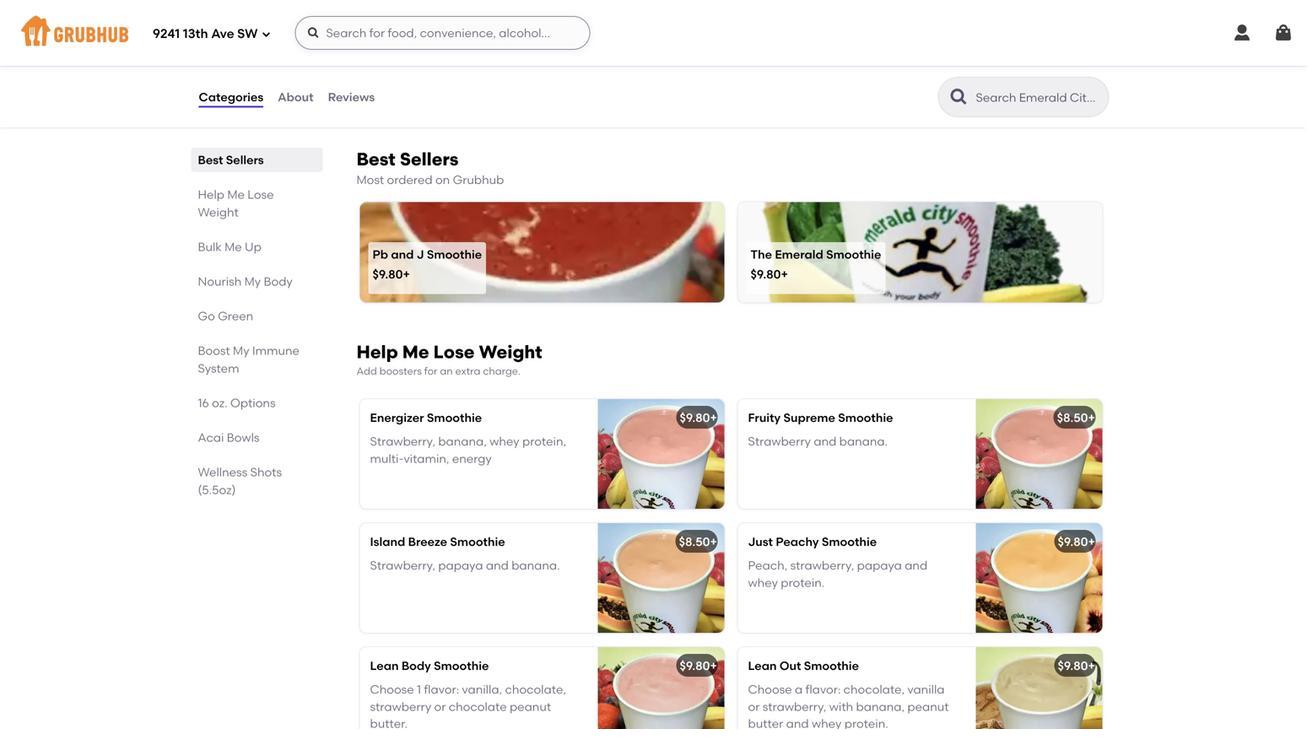 Task type: locate. For each thing, give the bounding box(es) containing it.
0 vertical spatial my
[[244, 274, 261, 289]]

choose
[[370, 682, 414, 697], [748, 682, 792, 697]]

0 vertical spatial whey
[[490, 434, 520, 449]]

0 horizontal spatial best
[[198, 153, 223, 167]]

lose
[[248, 187, 274, 202], [434, 341, 475, 363]]

0 horizontal spatial lose
[[248, 187, 274, 202]]

+ inside pb and j smoothie $9.80 +
[[403, 267, 410, 281]]

sellers up the on
[[400, 149, 459, 170]]

1 vertical spatial banana,
[[856, 700, 905, 714]]

papaya
[[438, 558, 483, 573], [857, 558, 902, 573]]

lean left out
[[748, 659, 777, 673]]

+ inside the emerald smoothie $9.80 +
[[781, 267, 788, 281]]

best inside best sellers most ordered on grubhub
[[357, 149, 396, 170]]

flavor: right 'a' on the right bottom
[[806, 682, 841, 697]]

best up help me lose weight
[[198, 153, 223, 167]]

lean out smoothie
[[748, 659, 859, 673]]

weight
[[198, 205, 239, 220], [479, 341, 543, 363]]

protein. down peach,
[[781, 576, 825, 590]]

0 horizontal spatial or
[[434, 700, 446, 714]]

whey down peach,
[[748, 576, 778, 590]]

help for help me lose weight
[[198, 187, 225, 202]]

me inside help me lose weight
[[227, 187, 245, 202]]

me
[[227, 187, 245, 202], [225, 240, 242, 254], [402, 341, 429, 363]]

choose 1 flavor: vanilla, chocolate, strawberry or chocolate peanut butter.
[[370, 682, 566, 729]]

pickup
[[399, 25, 433, 37]]

1 peanut from the left
[[510, 700, 551, 714]]

and inside choose a flavor: chocolate, vanilla or strawberry, with banana, peanut butter and whey protein.
[[786, 717, 809, 729]]

energizer smoothie image
[[598, 399, 725, 509]]

+ for peach, strawberry, papaya and whey protein.
[[1088, 535, 1096, 549]]

0 vertical spatial lose
[[248, 187, 274, 202]]

choose up strawberry
[[370, 682, 414, 697]]

sellers inside best sellers most ordered on grubhub
[[400, 149, 459, 170]]

strawberry,
[[370, 434, 436, 449], [370, 558, 436, 573]]

help inside help me lose weight add boosters for an extra charge.
[[357, 341, 398, 363]]

flavor:
[[424, 682, 459, 697], [806, 682, 841, 697]]

$9.80 for strawberry, banana, whey protein, multi-vitamin, energy
[[680, 410, 710, 425]]

j
[[417, 247, 424, 261]]

1 vertical spatial lose
[[434, 341, 475, 363]]

smoothie up strawberry, papaya and banana.
[[450, 535, 505, 549]]

+ for strawberry, banana, whey protein, multi-vitamin, energy
[[710, 410, 717, 425]]

0 vertical spatial weight
[[198, 205, 239, 220]]

chocolate, up with
[[844, 682, 905, 697]]

smoothie up peach, strawberry, papaya and whey protein.
[[822, 535, 877, 549]]

help me lose weight tab
[[198, 186, 316, 221]]

lean for lean body smoothie
[[370, 659, 399, 673]]

peanut down vanilla on the right of page
[[908, 700, 949, 714]]

1 horizontal spatial $8.50
[[1057, 410, 1088, 425]]

1 horizontal spatial peanut
[[908, 700, 949, 714]]

chocolate, right vanilla,
[[505, 682, 566, 697]]

•
[[405, 39, 409, 52]]

0 horizontal spatial sellers
[[226, 153, 264, 167]]

(5.5oz)
[[198, 483, 236, 497]]

1 vertical spatial protein.
[[845, 717, 889, 729]]

0 vertical spatial strawberry,
[[791, 558, 854, 573]]

min down delivery
[[276, 39, 294, 52]]

strawberry, inside strawberry, banana, whey protein, multi-vitamin, energy
[[370, 434, 436, 449]]

up
[[245, 240, 262, 254]]

banana, up energy
[[438, 434, 487, 449]]

most
[[357, 173, 384, 187]]

or left "chocolate"
[[434, 700, 446, 714]]

0 vertical spatial help
[[198, 187, 225, 202]]

smoothie for fruity supreme smoothie
[[838, 410, 894, 425]]

best inside best sellers tab
[[198, 153, 223, 167]]

me down best sellers at the top left of page
[[227, 187, 245, 202]]

1 horizontal spatial lose
[[434, 341, 475, 363]]

chocolate
[[449, 700, 507, 714]]

0 horizontal spatial papaya
[[438, 558, 483, 573]]

vitamin,
[[404, 451, 449, 466]]

1 vertical spatial strawberry,
[[370, 558, 436, 573]]

0 vertical spatial $8.50
[[1057, 410, 1088, 425]]

papaya down just peachy smoothie
[[857, 558, 902, 573]]

strawberry, up multi-
[[370, 434, 436, 449]]

0 horizontal spatial chocolate,
[[505, 682, 566, 697]]

me inside tab
[[225, 240, 242, 254]]

strawberry,
[[791, 558, 854, 573], [763, 700, 827, 714]]

go green
[[198, 309, 253, 323]]

1
[[417, 682, 421, 697]]

2 strawberry, from the top
[[370, 558, 436, 573]]

1 horizontal spatial sellers
[[400, 149, 459, 170]]

smoothie up strawberry and banana.
[[838, 410, 894, 425]]

1 horizontal spatial weight
[[479, 341, 543, 363]]

flavor: for or
[[424, 682, 459, 697]]

min inside pickup 6.4 mi • 10–20 min
[[442, 39, 461, 52]]

chocolate, inside choose 1 flavor: vanilla, chocolate, strawberry or chocolate peanut butter.
[[505, 682, 566, 697]]

2 or from the left
[[748, 700, 760, 714]]

fruity supreme smoothie
[[748, 410, 894, 425]]

1 horizontal spatial lean
[[748, 659, 777, 673]]

smoothie
[[427, 247, 482, 261], [826, 247, 882, 261], [427, 410, 482, 425], [838, 410, 894, 425], [450, 535, 505, 549], [822, 535, 877, 549], [434, 659, 489, 673], [804, 659, 859, 673]]

$9.80 inside the emerald smoothie $9.80 +
[[751, 267, 781, 281]]

help for help me lose weight add boosters for an extra charge.
[[357, 341, 398, 363]]

1 horizontal spatial papaya
[[857, 558, 902, 573]]

1 horizontal spatial help
[[357, 341, 398, 363]]

0 horizontal spatial weight
[[198, 205, 239, 220]]

banana, right with
[[856, 700, 905, 714]]

1 horizontal spatial chocolate,
[[844, 682, 905, 697]]

1 horizontal spatial svg image
[[1232, 23, 1253, 43]]

1 horizontal spatial or
[[748, 700, 760, 714]]

choose inside choose a flavor: chocolate, vanilla or strawberry, with banana, peanut butter and whey protein.
[[748, 682, 792, 697]]

flavor: right "1"
[[424, 682, 459, 697]]

or
[[434, 700, 446, 714], [748, 700, 760, 714]]

choose for out
[[748, 682, 792, 697]]

ave
[[211, 26, 234, 41]]

whey
[[490, 434, 520, 449], [748, 576, 778, 590], [812, 717, 842, 729]]

$9.80 +
[[680, 410, 717, 425], [1058, 535, 1096, 549], [680, 659, 717, 673], [1058, 659, 1096, 673]]

2 lean from the left
[[748, 659, 777, 673]]

1 horizontal spatial body
[[402, 659, 431, 673]]

vanilla,
[[462, 682, 502, 697]]

body down the 'bulk me up' tab
[[264, 274, 293, 289]]

0 horizontal spatial $8.50 +
[[679, 535, 717, 549]]

2 vertical spatial me
[[402, 341, 429, 363]]

help up add
[[357, 341, 398, 363]]

2 chocolate, from the left
[[844, 682, 905, 697]]

best for best sellers
[[198, 153, 223, 167]]

2 papaya from the left
[[857, 558, 902, 573]]

acai bowls tab
[[198, 429, 316, 447]]

help
[[198, 187, 225, 202], [357, 341, 398, 363]]

1 vertical spatial strawberry,
[[763, 700, 827, 714]]

bulk
[[198, 240, 222, 254]]

0 horizontal spatial banana,
[[438, 434, 487, 449]]

my inside tab
[[244, 274, 261, 289]]

weight up bulk
[[198, 205, 239, 220]]

bowls
[[227, 431, 260, 445]]

1 horizontal spatial flavor:
[[806, 682, 841, 697]]

smoothie for just peachy smoothie
[[822, 535, 877, 549]]

butter
[[748, 717, 784, 729]]

2 peanut from the left
[[908, 700, 949, 714]]

0 horizontal spatial banana.
[[512, 558, 560, 573]]

$8.50 for strawberry, papaya and banana.
[[679, 535, 710, 549]]

1 flavor: from the left
[[424, 682, 459, 697]]

peanut right "chocolate"
[[510, 700, 551, 714]]

lean up strawberry
[[370, 659, 399, 673]]

body
[[264, 274, 293, 289], [402, 659, 431, 673]]

0 horizontal spatial choose
[[370, 682, 414, 697]]

or inside choose 1 flavor: vanilla, chocolate, strawberry or chocolate peanut butter.
[[434, 700, 446, 714]]

0 horizontal spatial $8.50
[[679, 535, 710, 549]]

help inside help me lose weight
[[198, 187, 225, 202]]

1 horizontal spatial choose
[[748, 682, 792, 697]]

flavor: inside choose 1 flavor: vanilla, chocolate, strawberry or chocolate peanut butter.
[[424, 682, 459, 697]]

lose down best sellers tab
[[248, 187, 274, 202]]

peach, strawberry, papaya and whey protein.
[[748, 558, 928, 590]]

body up "1"
[[402, 659, 431, 673]]

smoothie for the emerald smoothie $9.80 +
[[826, 247, 882, 261]]

0 horizontal spatial min
[[276, 39, 294, 52]]

$9.80 + for peach, strawberry, papaya and whey protein.
[[1058, 535, 1096, 549]]

me inside help me lose weight add boosters for an extra charge.
[[402, 341, 429, 363]]

1 choose from the left
[[370, 682, 414, 697]]

0 vertical spatial body
[[264, 274, 293, 289]]

2 horizontal spatial whey
[[812, 717, 842, 729]]

peanut
[[510, 700, 551, 714], [908, 700, 949, 714]]

me for bulk me up
[[225, 240, 242, 254]]

smoothie up vanilla,
[[434, 659, 489, 673]]

2 min from the left
[[442, 39, 461, 52]]

1 vertical spatial me
[[225, 240, 242, 254]]

with
[[830, 700, 854, 714]]

2 horizontal spatial svg image
[[1274, 23, 1294, 43]]

option group containing delivery 35–50 min
[[198, 17, 487, 60]]

whey down with
[[812, 717, 842, 729]]

1 vertical spatial weight
[[479, 341, 543, 363]]

delivery
[[249, 25, 289, 37]]

my inside boost my immune system
[[233, 344, 249, 358]]

boost
[[198, 344, 230, 358]]

and
[[391, 247, 414, 261], [814, 434, 837, 449], [486, 558, 509, 573], [905, 558, 928, 573], [786, 717, 809, 729]]

smoothie right j
[[427, 247, 482, 261]]

choose inside choose 1 flavor: vanilla, chocolate, strawberry or chocolate peanut butter.
[[370, 682, 414, 697]]

option group
[[198, 17, 487, 60]]

lean
[[370, 659, 399, 673], [748, 659, 777, 673]]

1 horizontal spatial banana,
[[856, 700, 905, 714]]

$9.80 for choose a flavor: chocolate, vanilla or strawberry, with banana, peanut butter and whey protein.
[[1058, 659, 1088, 673]]

lose inside help me lose weight add boosters for an extra charge.
[[434, 341, 475, 363]]

1 vertical spatial body
[[402, 659, 431, 673]]

0 horizontal spatial whey
[[490, 434, 520, 449]]

$8.50 +
[[1057, 410, 1096, 425], [679, 535, 717, 549]]

0 horizontal spatial protein.
[[781, 576, 825, 590]]

smoothie inside the emerald smoothie $9.80 +
[[826, 247, 882, 261]]

1 vertical spatial my
[[233, 344, 249, 358]]

papaya down island breeze smoothie
[[438, 558, 483, 573]]

weight up charge.
[[479, 341, 543, 363]]

1 lean from the left
[[370, 659, 399, 673]]

1 or from the left
[[434, 700, 446, 714]]

1 vertical spatial banana.
[[512, 558, 560, 573]]

butter.
[[370, 717, 408, 729]]

out
[[780, 659, 801, 673]]

0 horizontal spatial flavor:
[[424, 682, 459, 697]]

+
[[403, 267, 410, 281], [781, 267, 788, 281], [710, 410, 717, 425], [1088, 410, 1096, 425], [710, 535, 717, 549], [1088, 535, 1096, 549], [710, 659, 717, 673], [1088, 659, 1096, 673]]

me left up
[[225, 240, 242, 254]]

or up butter on the bottom right
[[748, 700, 760, 714]]

min right '10–20'
[[442, 39, 461, 52]]

sellers for best sellers most ordered on grubhub
[[400, 149, 459, 170]]

$9.80 + for choose a flavor: chocolate, vanilla or strawberry, with banana, peanut butter and whey protein.
[[1058, 659, 1096, 673]]

pb and j smoothie $9.80 +
[[373, 247, 482, 281]]

best up most
[[357, 149, 396, 170]]

strawberry, for energizer
[[370, 434, 436, 449]]

2 vertical spatial whey
[[812, 717, 842, 729]]

best for best sellers most ordered on grubhub
[[357, 149, 396, 170]]

go
[[198, 309, 215, 323]]

strawberry, down island
[[370, 558, 436, 573]]

0 vertical spatial protein.
[[781, 576, 825, 590]]

1 vertical spatial whey
[[748, 576, 778, 590]]

1 horizontal spatial $8.50 +
[[1057, 410, 1096, 425]]

protein. down with
[[845, 717, 889, 729]]

1 horizontal spatial best
[[357, 149, 396, 170]]

0 horizontal spatial help
[[198, 187, 225, 202]]

boost my immune system
[[198, 344, 300, 376]]

choose left 'a' on the right bottom
[[748, 682, 792, 697]]

or inside choose a flavor: chocolate, vanilla or strawberry, with banana, peanut butter and whey protein.
[[748, 700, 760, 714]]

sellers inside tab
[[226, 153, 264, 167]]

1 min from the left
[[276, 39, 294, 52]]

lose inside help me lose weight
[[248, 187, 274, 202]]

2 flavor: from the left
[[806, 682, 841, 697]]

0 vertical spatial banana,
[[438, 434, 487, 449]]

sellers up help me lose weight
[[226, 153, 264, 167]]

1 horizontal spatial protein.
[[845, 717, 889, 729]]

+ for choose 1 flavor: vanilla, chocolate, strawberry or chocolate peanut butter.
[[710, 659, 717, 673]]

help me lose weight
[[198, 187, 274, 220]]

16
[[198, 396, 209, 410]]

1 horizontal spatial min
[[442, 39, 461, 52]]

whey inside peach, strawberry, papaya and whey protein.
[[748, 576, 778, 590]]

island breeze smoothie image
[[598, 523, 725, 633]]

strawberry, for island
[[370, 558, 436, 573]]

my right nourish
[[244, 274, 261, 289]]

strawberry, down 'a' on the right bottom
[[763, 700, 827, 714]]

2 choose from the left
[[748, 682, 792, 697]]

svg image
[[1232, 23, 1253, 43], [1274, 23, 1294, 43], [307, 26, 320, 40]]

energizer
[[370, 410, 424, 425]]

energizer smoothie
[[370, 410, 482, 425]]

whey inside strawberry, banana, whey protein, multi-vitamin, energy
[[490, 434, 520, 449]]

protein. inside peach, strawberry, papaya and whey protein.
[[781, 576, 825, 590]]

$8.50
[[1057, 410, 1088, 425], [679, 535, 710, 549]]

island breeze smoothie
[[370, 535, 505, 549]]

help down best sellers at the top left of page
[[198, 187, 225, 202]]

banana,
[[438, 434, 487, 449], [856, 700, 905, 714]]

0 vertical spatial strawberry,
[[370, 434, 436, 449]]

breeze
[[408, 535, 447, 549]]

categories
[[199, 90, 263, 104]]

1 horizontal spatial banana.
[[840, 434, 888, 449]]

1 strawberry, from the top
[[370, 434, 436, 449]]

1 vertical spatial $8.50 +
[[679, 535, 717, 549]]

peanut inside choose 1 flavor: vanilla, chocolate, strawberry or chocolate peanut butter.
[[510, 700, 551, 714]]

lose up an
[[434, 341, 475, 363]]

1 chocolate, from the left
[[505, 682, 566, 697]]

0 vertical spatial me
[[227, 187, 245, 202]]

1 horizontal spatial whey
[[748, 576, 778, 590]]

my right boost
[[233, 344, 249, 358]]

best
[[357, 149, 396, 170], [198, 153, 223, 167]]

smoothie right out
[[804, 659, 859, 673]]

min inside delivery 35–50 min
[[276, 39, 294, 52]]

flavor: inside choose a flavor: chocolate, vanilla or strawberry, with banana, peanut butter and whey protein.
[[806, 682, 841, 697]]

multi-
[[370, 451, 404, 466]]

smoothie right emerald
[[826, 247, 882, 261]]

0 vertical spatial $8.50 +
[[1057, 410, 1096, 425]]

strawberry, banana, whey protein, multi-vitamin, energy
[[370, 434, 566, 466]]

banana, inside choose a flavor: chocolate, vanilla or strawberry, with banana, peanut butter and whey protein.
[[856, 700, 905, 714]]

$8.50 for strawberry and banana.
[[1057, 410, 1088, 425]]

0 horizontal spatial lean
[[370, 659, 399, 673]]

protein.
[[781, 576, 825, 590], [845, 717, 889, 729]]

weight inside help me lose weight add boosters for an extra charge.
[[479, 341, 543, 363]]

strawberry
[[748, 434, 811, 449]]

smoothie for lean body smoothie
[[434, 659, 489, 673]]

whey up energy
[[490, 434, 520, 449]]

0 horizontal spatial body
[[264, 274, 293, 289]]

1 vertical spatial help
[[357, 341, 398, 363]]

boosters
[[380, 365, 422, 377]]

weight inside help me lose weight
[[198, 205, 239, 220]]

0 horizontal spatial peanut
[[510, 700, 551, 714]]

me up boosters
[[402, 341, 429, 363]]

smoothie for lean out smoothie
[[804, 659, 859, 673]]

main navigation navigation
[[0, 0, 1308, 66]]

$9.80 for peach, strawberry, papaya and whey protein.
[[1058, 535, 1088, 549]]

strawberry, down just peachy smoothie
[[791, 558, 854, 573]]

charge.
[[483, 365, 521, 377]]

1 vertical spatial $8.50
[[679, 535, 710, 549]]



Task type: describe. For each thing, give the bounding box(es) containing it.
$9.80 + for choose 1 flavor: vanilla, chocolate, strawberry or chocolate peanut butter.
[[680, 659, 717, 673]]

reviews button
[[327, 67, 376, 128]]

just
[[748, 535, 773, 549]]

whey inside choose a flavor: chocolate, vanilla or strawberry, with banana, peanut butter and whey protein.
[[812, 717, 842, 729]]

fruity
[[748, 410, 781, 425]]

lean body smoothie
[[370, 659, 489, 673]]

$9.80 inside pb and j smoothie $9.80 +
[[373, 267, 403, 281]]

wellness shots (5.5oz)
[[198, 465, 282, 497]]

lean body smoothie image
[[598, 647, 725, 729]]

energy
[[452, 451, 492, 466]]

protein. inside choose a flavor: chocolate, vanilla or strawberry, with banana, peanut butter and whey protein.
[[845, 717, 889, 729]]

best sellers tab
[[198, 151, 316, 169]]

and inside pb and j smoothie $9.80 +
[[391, 247, 414, 261]]

protein,
[[522, 434, 566, 449]]

$9.80 + for strawberry, banana, whey protein, multi-vitamin, energy
[[680, 410, 717, 425]]

an
[[440, 365, 453, 377]]

10–20
[[412, 39, 440, 52]]

0 horizontal spatial svg image
[[307, 26, 320, 40]]

green
[[218, 309, 253, 323]]

go green tab
[[198, 307, 316, 325]]

emerald
[[775, 247, 824, 261]]

extra
[[455, 365, 481, 377]]

1 papaya from the left
[[438, 558, 483, 573]]

choose for body
[[370, 682, 414, 697]]

smoothie inside pb and j smoothie $9.80 +
[[427, 247, 482, 261]]

acai
[[198, 431, 224, 445]]

for
[[424, 365, 438, 377]]

banana, inside strawberry, banana, whey protein, multi-vitamin, energy
[[438, 434, 487, 449]]

about
[[278, 90, 314, 104]]

nourish my body tab
[[198, 273, 316, 290]]

peanut inside choose a flavor: chocolate, vanilla or strawberry, with banana, peanut butter and whey protein.
[[908, 700, 949, 714]]

best sellers most ordered on grubhub
[[357, 149, 504, 187]]

me for help me lose weight add boosters for an extra charge.
[[402, 341, 429, 363]]

lean for lean out smoothie
[[748, 659, 777, 673]]

35–50
[[244, 39, 274, 52]]

wellness shots (5.5oz) tab
[[198, 463, 316, 499]]

0 vertical spatial banana.
[[840, 434, 888, 449]]

vanilla
[[908, 682, 945, 697]]

peach,
[[748, 558, 788, 573]]

on
[[436, 173, 450, 187]]

nourish my body
[[198, 274, 293, 289]]

me for help me lose weight
[[227, 187, 245, 202]]

9241 13th ave sw
[[153, 26, 258, 41]]

smoothie for island breeze smoothie
[[450, 535, 505, 549]]

add
[[357, 365, 377, 377]]

pb
[[373, 247, 388, 261]]

flavor: for strawberry,
[[806, 682, 841, 697]]

island
[[370, 535, 405, 549]]

and inside peach, strawberry, papaya and whey protein.
[[905, 558, 928, 573]]

delivery 35–50 min
[[244, 25, 294, 52]]

$8.50 + for strawberry, papaya and banana.
[[679, 535, 717, 549]]

options
[[230, 396, 276, 410]]

help me lose weight add boosters for an extra charge.
[[357, 341, 543, 377]]

a
[[795, 682, 803, 697]]

+ for strawberry, papaya and banana.
[[710, 535, 717, 549]]

system
[[198, 361, 239, 376]]

Search Emerald City Smoothie search field
[[975, 90, 1104, 106]]

lose for help me lose weight add boosters for an extra charge.
[[434, 341, 475, 363]]

shots
[[250, 465, 282, 480]]

Search for food, convenience, alcohol... search field
[[295, 16, 590, 50]]

ordered
[[387, 173, 433, 187]]

reviews
[[328, 90, 375, 104]]

13th
[[183, 26, 208, 41]]

lose for help me lose weight
[[248, 187, 274, 202]]

the
[[751, 247, 772, 261]]

weight for help me lose weight add boosters for an extra charge.
[[479, 341, 543, 363]]

lean out smoothie image
[[976, 647, 1103, 729]]

just peachy smoothie image
[[976, 523, 1103, 633]]

bulk me up
[[198, 240, 262, 254]]

strawberry, inside choose a flavor: chocolate, vanilla or strawberry, with banana, peanut butter and whey protein.
[[763, 700, 827, 714]]

the emerald smoothie $9.80 +
[[751, 247, 882, 281]]

fruity supreme smoothie image
[[976, 399, 1103, 509]]

$9.80 for choose 1 flavor: vanilla, chocolate, strawberry or chocolate peanut butter.
[[680, 659, 710, 673]]

strawberry, papaya and banana.
[[370, 558, 560, 573]]

best sellers
[[198, 153, 264, 167]]

search icon image
[[949, 87, 969, 107]]

16 oz. options
[[198, 396, 276, 410]]

mi
[[389, 39, 402, 52]]

body inside nourish my body tab
[[264, 274, 293, 289]]

sellers for best sellers
[[226, 153, 264, 167]]

smoothie up strawberry, banana, whey protein, multi-vitamin, energy
[[427, 410, 482, 425]]

svg image
[[261, 29, 271, 39]]

strawberry
[[370, 700, 431, 714]]

peachy
[[776, 535, 819, 549]]

weight for help me lose weight
[[198, 205, 239, 220]]

just peachy smoothie
[[748, 535, 877, 549]]

immune
[[252, 344, 300, 358]]

acai bowls
[[198, 431, 260, 445]]

boost my immune system tab
[[198, 342, 316, 377]]

+ for strawberry and banana.
[[1088, 410, 1096, 425]]

supreme
[[784, 410, 836, 425]]

9241
[[153, 26, 180, 41]]

strawberry, inside peach, strawberry, papaya and whey protein.
[[791, 558, 854, 573]]

+ for choose a flavor: chocolate, vanilla or strawberry, with banana, peanut butter and whey protein.
[[1088, 659, 1096, 673]]

oz.
[[212, 396, 228, 410]]

wellness
[[198, 465, 248, 480]]

categories button
[[198, 67, 264, 128]]

chocolate, inside choose a flavor: chocolate, vanilla or strawberry, with banana, peanut butter and whey protein.
[[844, 682, 905, 697]]

6.4
[[372, 39, 386, 52]]

sw
[[237, 26, 258, 41]]

about button
[[277, 67, 314, 128]]

my for boost
[[233, 344, 249, 358]]

choose a flavor: chocolate, vanilla or strawberry, with banana, peanut butter and whey protein.
[[748, 682, 949, 729]]

papaya inside peach, strawberry, papaya and whey protein.
[[857, 558, 902, 573]]

strawberry and banana.
[[748, 434, 888, 449]]

my for nourish
[[244, 274, 261, 289]]

grubhub
[[453, 173, 504, 187]]

16 oz. options tab
[[198, 394, 316, 412]]

nourish
[[198, 274, 242, 289]]

bulk me up tab
[[198, 238, 316, 256]]

$8.50 + for strawberry and banana.
[[1057, 410, 1096, 425]]

pickup 6.4 mi • 10–20 min
[[372, 25, 461, 52]]



Task type: vqa. For each thing, say whether or not it's contained in the screenshot.
extra
yes



